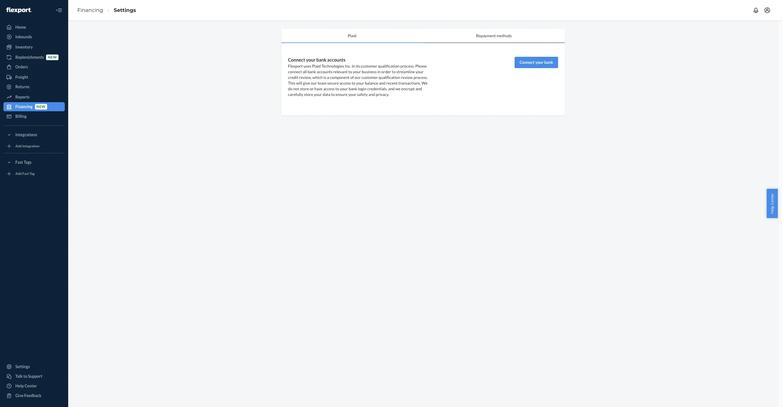 Task type: vqa. For each thing, say whether or not it's contained in the screenshot.
Repayment
yes



Task type: describe. For each thing, give the bounding box(es) containing it.
replenishments
[[15, 55, 44, 60]]

login
[[358, 86, 366, 91]]

tag
[[29, 172, 35, 176]]

tags
[[24, 160, 31, 165]]

talk to support button
[[3, 372, 65, 381]]

integrations
[[15, 132, 37, 137]]

0 horizontal spatial settings
[[15, 365, 30, 369]]

encrypt
[[401, 86, 415, 91]]

connect your bank
[[520, 60, 553, 65]]

will
[[296, 81, 302, 86]]

to right the data on the top left of page
[[331, 92, 335, 97]]

0 horizontal spatial in
[[352, 64, 355, 68]]

technologies
[[322, 64, 344, 68]]

to down of
[[352, 81, 355, 86]]

and down recent
[[388, 86, 395, 91]]

give feedback button
[[3, 392, 65, 401]]

close navigation image
[[56, 7, 63, 14]]

1 vertical spatial process.
[[414, 75, 428, 80]]

review,
[[299, 75, 312, 80]]

1 horizontal spatial plaid
[[348, 33, 357, 38]]

privacy.
[[376, 92, 389, 97]]

which
[[312, 75, 323, 80]]

0 vertical spatial process.
[[400, 64, 415, 68]]

0 vertical spatial our
[[355, 75, 361, 80]]

freight link
[[3, 73, 65, 82]]

0 horizontal spatial access
[[323, 86, 335, 91]]

credentials,
[[367, 86, 387, 91]]

billing link
[[3, 112, 65, 121]]

financing link
[[77, 7, 103, 13]]

connect your bank accounts flexport uses plaid technologies inc. in its customer qualification process. please connect all bank accounts relevant to your business in order to streamline your credit review, which is a component of our customer qualification review process. this will give our team secure access to your balance and recent transactions. we do not store or have access to your bank login credentials, and we encrypt and carefully store your data to ensure your safety and privacy.
[[288, 57, 428, 97]]

to inside talk to support button
[[23, 374, 27, 379]]

connect for connect your bank accounts flexport uses plaid technologies inc. in its customer qualification process. please connect all bank accounts relevant to your business in order to streamline your credit review, which is a component of our customer qualification review process. this will give our team secure access to your balance and recent transactions. we do not store or have access to your bank login credentials, and we encrypt and carefully store your data to ensure your safety and privacy.
[[288, 57, 305, 63]]

center inside help center button
[[770, 193, 775, 205]]

component
[[330, 75, 350, 80]]

give
[[15, 394, 23, 398]]

fast inside the add fast tag link
[[22, 172, 29, 176]]

please
[[415, 64, 427, 68]]

breadcrumbs navigation
[[73, 2, 141, 19]]

billing
[[15, 114, 27, 119]]

to down secure
[[335, 86, 339, 91]]

settings link inside breadcrumbs navigation
[[114, 7, 136, 13]]

recent
[[386, 81, 398, 86]]

returns link
[[3, 82, 65, 92]]

0 horizontal spatial our
[[311, 81, 317, 86]]

help center inside button
[[770, 193, 775, 214]]

inbounds link
[[3, 32, 65, 41]]

relevant
[[333, 69, 348, 74]]

have
[[314, 86, 323, 91]]

ensure
[[336, 92, 348, 97]]

returns
[[15, 84, 30, 89]]

do
[[288, 86, 292, 91]]

inc.
[[345, 64, 351, 68]]

0 horizontal spatial help center
[[15, 384, 37, 389]]

reports link
[[3, 93, 65, 102]]

0 vertical spatial store
[[300, 86, 309, 91]]

0 vertical spatial customer
[[361, 64, 377, 68]]

1 vertical spatial settings link
[[3, 363, 65, 372]]

home link
[[3, 23, 65, 32]]

home
[[15, 25, 26, 30]]

inventory link
[[3, 43, 65, 52]]

and down credentials,
[[369, 92, 375, 97]]

financing inside breadcrumbs navigation
[[77, 7, 103, 13]]

feedback
[[24, 394, 41, 398]]

bank inside button
[[544, 60, 553, 65]]

add for add integration
[[15, 144, 22, 148]]

repayment methods
[[476, 33, 512, 38]]

1 vertical spatial accounts
[[317, 69, 332, 74]]

to right order
[[392, 69, 396, 74]]

orders
[[15, 65, 28, 69]]

uses
[[304, 64, 311, 68]]

freight
[[15, 75, 28, 80]]

0 vertical spatial access
[[340, 81, 351, 86]]



Task type: locate. For each thing, give the bounding box(es) containing it.
1 vertical spatial customer
[[361, 75, 378, 80]]

1 vertical spatial help center
[[15, 384, 37, 389]]

inbounds
[[15, 34, 32, 39]]

repayment
[[476, 33, 496, 38]]

all
[[303, 69, 307, 74]]

and
[[379, 81, 386, 86], [388, 86, 395, 91], [416, 86, 422, 91], [369, 92, 375, 97]]

talk
[[15, 374, 23, 379]]

0 horizontal spatial center
[[25, 384, 37, 389]]

our right of
[[355, 75, 361, 80]]

add down fast tags
[[15, 172, 22, 176]]

help
[[770, 206, 775, 214], [15, 384, 24, 389]]

inventory
[[15, 45, 33, 49]]

0 horizontal spatial settings link
[[3, 363, 65, 372]]

methods
[[497, 33, 512, 38]]

0 horizontal spatial financing
[[15, 104, 33, 109]]

1 vertical spatial our
[[311, 81, 317, 86]]

connect inside connect your bank accounts flexport uses plaid technologies inc. in its customer qualification process. please connect all bank accounts relevant to your business in order to streamline your credit review, which is a component of our customer qualification review process. this will give our team secure access to your balance and recent transactions. we do not store or have access to your bank login credentials, and we encrypt and carefully store your data to ensure your safety and privacy.
[[288, 57, 305, 63]]

help center link
[[3, 382, 65, 391]]

1 vertical spatial financing
[[15, 104, 33, 109]]

settings inside breadcrumbs navigation
[[114, 7, 136, 13]]

0 vertical spatial help
[[770, 206, 775, 214]]

add fast tag
[[15, 172, 35, 176]]

fast inside fast tags dropdown button
[[15, 160, 23, 165]]

customer
[[361, 64, 377, 68], [361, 75, 378, 80]]

0 vertical spatial financing
[[77, 7, 103, 13]]

0 vertical spatial center
[[770, 193, 775, 205]]

add for add fast tag
[[15, 172, 22, 176]]

1 horizontal spatial connect
[[520, 60, 535, 65]]

accounts up technologies
[[327, 57, 346, 63]]

fast left tag
[[22, 172, 29, 176]]

open account menu image
[[764, 7, 771, 14]]

add
[[15, 144, 22, 148], [15, 172, 22, 176]]

process.
[[400, 64, 415, 68], [414, 75, 428, 80]]

1 vertical spatial qualification
[[379, 75, 400, 80]]

0 vertical spatial help center
[[770, 193, 775, 214]]

new down reports link
[[37, 105, 45, 109]]

0 vertical spatial add
[[15, 144, 22, 148]]

1 add from the top
[[15, 144, 22, 148]]

review
[[401, 75, 413, 80]]

fast tags button
[[3, 158, 65, 167]]

0 horizontal spatial new
[[37, 105, 45, 109]]

1 horizontal spatial access
[[340, 81, 351, 86]]

1 vertical spatial access
[[323, 86, 335, 91]]

0 horizontal spatial plaid
[[312, 64, 321, 68]]

integrations button
[[3, 130, 65, 140]]

help inside help center button
[[770, 206, 775, 214]]

team
[[318, 81, 327, 86]]

in
[[352, 64, 355, 68], [377, 69, 381, 74]]

1 horizontal spatial settings link
[[114, 7, 136, 13]]

customer up business on the top left of the page
[[361, 64, 377, 68]]

0 vertical spatial fast
[[15, 160, 23, 165]]

secure
[[327, 81, 339, 86]]

0 vertical spatial settings link
[[114, 7, 136, 13]]

accounts up is at the top left of the page
[[317, 69, 332, 74]]

connect your bank button
[[515, 57, 558, 68]]

new up orders link
[[48, 55, 57, 60]]

qualification up order
[[378, 64, 400, 68]]

or
[[310, 86, 314, 91]]

and up credentials,
[[379, 81, 386, 86]]

1 horizontal spatial settings
[[114, 7, 136, 13]]

process. up streamline
[[400, 64, 415, 68]]

flexport
[[288, 64, 303, 68]]

1 horizontal spatial our
[[355, 75, 361, 80]]

1 horizontal spatial new
[[48, 55, 57, 60]]

qualification
[[378, 64, 400, 68], [379, 75, 400, 80]]

in left its
[[352, 64, 355, 68]]

fast tags
[[15, 160, 31, 165]]

of
[[350, 75, 354, 80]]

our up the or
[[311, 81, 317, 86]]

access down the component
[[340, 81, 351, 86]]

connect inside button
[[520, 60, 535, 65]]

1 horizontal spatial financing
[[77, 7, 103, 13]]

support
[[28, 374, 42, 379]]

1 vertical spatial settings
[[15, 365, 30, 369]]

2 add from the top
[[15, 172, 22, 176]]

streamline
[[396, 69, 415, 74]]

your inside button
[[535, 60, 544, 65]]

talk to support
[[15, 374, 42, 379]]

store
[[300, 86, 309, 91], [304, 92, 313, 97]]

in left order
[[377, 69, 381, 74]]

add integration
[[15, 144, 39, 148]]

new for replenishments
[[48, 55, 57, 60]]

balance
[[365, 81, 378, 86]]

0 vertical spatial settings
[[114, 7, 136, 13]]

1 vertical spatial center
[[25, 384, 37, 389]]

plaid inside connect your bank accounts flexport uses plaid technologies inc. in its customer qualification process. please connect all bank accounts relevant to your business in order to streamline your credit review, which is a component of our customer qualification review process. this will give our team secure access to your balance and recent transactions. we do not store or have access to your bank login credentials, and we encrypt and carefully store your data to ensure your safety and privacy.
[[312, 64, 321, 68]]

0 horizontal spatial connect
[[288, 57, 305, 63]]

data
[[323, 92, 330, 97]]

add fast tag link
[[3, 169, 65, 178]]

we
[[395, 86, 401, 91]]

store down give
[[300, 86, 309, 91]]

new for financing
[[37, 105, 45, 109]]

accounts
[[327, 57, 346, 63], [317, 69, 332, 74]]

1 vertical spatial plaid
[[312, 64, 321, 68]]

0 vertical spatial plaid
[[348, 33, 357, 38]]

help inside help center link
[[15, 384, 24, 389]]

qualification up recent
[[379, 75, 400, 80]]

center inside help center link
[[25, 384, 37, 389]]

our
[[355, 75, 361, 80], [311, 81, 317, 86]]

0 vertical spatial accounts
[[327, 57, 346, 63]]

access
[[340, 81, 351, 86], [323, 86, 335, 91]]

1 vertical spatial new
[[37, 105, 45, 109]]

help center
[[770, 193, 775, 214], [15, 384, 37, 389]]

business
[[362, 69, 377, 74]]

connect
[[288, 69, 302, 74]]

a
[[327, 75, 329, 80]]

process. up we
[[414, 75, 428, 80]]

store down the or
[[304, 92, 313, 97]]

integration
[[22, 144, 39, 148]]

order
[[381, 69, 391, 74]]

0 horizontal spatial help
[[15, 384, 24, 389]]

add integration link
[[3, 142, 65, 151]]

to
[[348, 69, 352, 74], [392, 69, 396, 74], [352, 81, 355, 86], [335, 86, 339, 91], [331, 92, 335, 97], [23, 374, 27, 379]]

0 vertical spatial in
[[352, 64, 355, 68]]

is
[[324, 75, 326, 80]]

and down we
[[416, 86, 422, 91]]

fast
[[15, 160, 23, 165], [22, 172, 29, 176]]

orders link
[[3, 63, 65, 72]]

1 vertical spatial store
[[304, 92, 313, 97]]

your
[[306, 57, 315, 63], [535, 60, 544, 65], [353, 69, 361, 74], [416, 69, 424, 74], [356, 81, 364, 86], [340, 86, 348, 91], [314, 92, 322, 97], [348, 92, 356, 97]]

1 vertical spatial in
[[377, 69, 381, 74]]

connect for connect your bank
[[520, 60, 535, 65]]

0 vertical spatial qualification
[[378, 64, 400, 68]]

1 vertical spatial fast
[[22, 172, 29, 176]]

give feedback
[[15, 394, 41, 398]]

to right talk on the bottom left
[[23, 374, 27, 379]]

1 horizontal spatial help
[[770, 206, 775, 214]]

to up of
[[348, 69, 352, 74]]

we
[[422, 81, 428, 86]]

customer down business on the top left of the page
[[361, 75, 378, 80]]

transactions.
[[398, 81, 421, 86]]

1 horizontal spatial in
[[377, 69, 381, 74]]

access up the data on the top left of page
[[323, 86, 335, 91]]

1 vertical spatial help
[[15, 384, 24, 389]]

add left integration
[[15, 144, 22, 148]]

new
[[48, 55, 57, 60], [37, 105, 45, 109]]

fast left 'tags'
[[15, 160, 23, 165]]

not
[[293, 86, 299, 91]]

reports
[[15, 95, 30, 99]]

open notifications image
[[753, 7, 759, 14]]

carefully
[[288, 92, 303, 97]]

1 horizontal spatial center
[[770, 193, 775, 205]]

give
[[303, 81, 310, 86]]

its
[[356, 64, 360, 68]]

safety
[[357, 92, 368, 97]]

0 vertical spatial new
[[48, 55, 57, 60]]

connect
[[288, 57, 305, 63], [520, 60, 535, 65]]

add inside add integration link
[[15, 144, 22, 148]]

settings
[[114, 7, 136, 13], [15, 365, 30, 369]]

1 horizontal spatial help center
[[770, 193, 775, 214]]

1 vertical spatial add
[[15, 172, 22, 176]]

credit
[[288, 75, 298, 80]]

this
[[288, 81, 295, 86]]

help center button
[[767, 189, 778, 218]]

flexport logo image
[[6, 7, 32, 13]]

bank
[[316, 57, 326, 63], [544, 60, 553, 65], [308, 69, 316, 74], [349, 86, 357, 91]]



